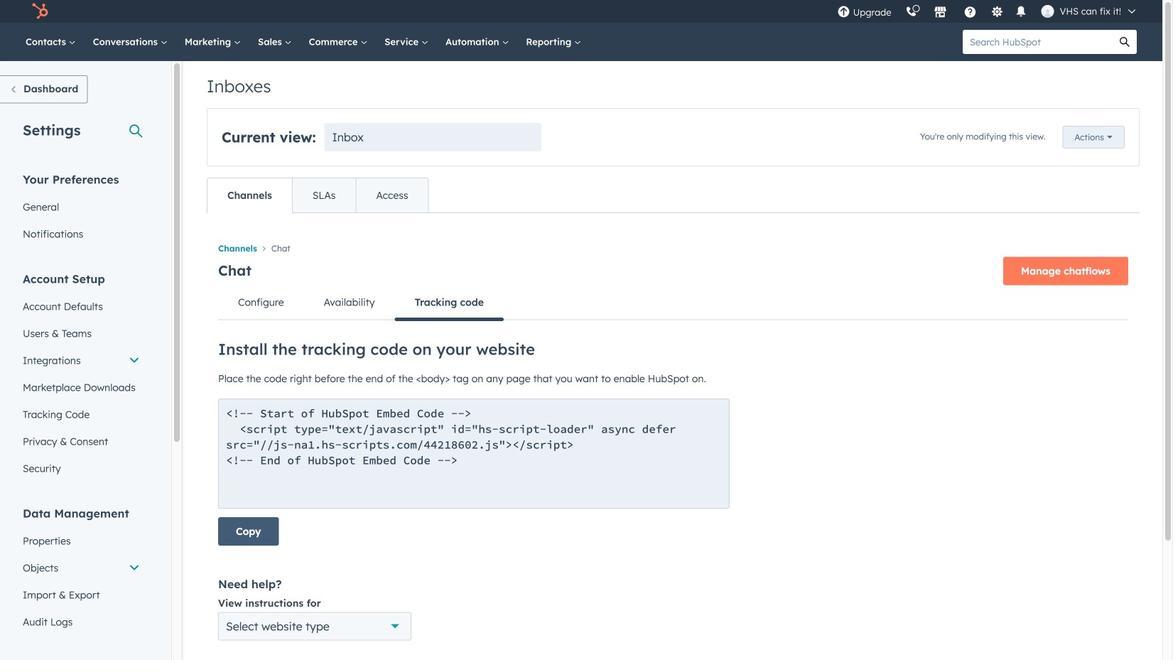 Task type: vqa. For each thing, say whether or not it's contained in the screenshot.
close icon
no



Task type: describe. For each thing, give the bounding box(es) containing it.
account setup element
[[14, 271, 149, 482]]

Search HubSpot search field
[[963, 30, 1113, 54]]



Task type: locate. For each thing, give the bounding box(es) containing it.
data management element
[[14, 506, 149, 636]]

terry turtle image
[[1042, 5, 1055, 18]]

0 vertical spatial navigation
[[218, 239, 1129, 257]]

tab list
[[207, 178, 429, 213]]

1 navigation from the top
[[218, 239, 1129, 257]]

tab panel
[[207, 213, 1140, 660]]

1 vertical spatial navigation
[[218, 285, 1129, 321]]

menu
[[831, 0, 1146, 23]]

marketplaces image
[[935, 6, 947, 19]]

navigation
[[218, 239, 1129, 257], [218, 285, 1129, 321]]

your preferences element
[[14, 172, 149, 248]]

banner
[[218, 253, 1129, 285]]

2 navigation from the top
[[218, 285, 1129, 321]]



